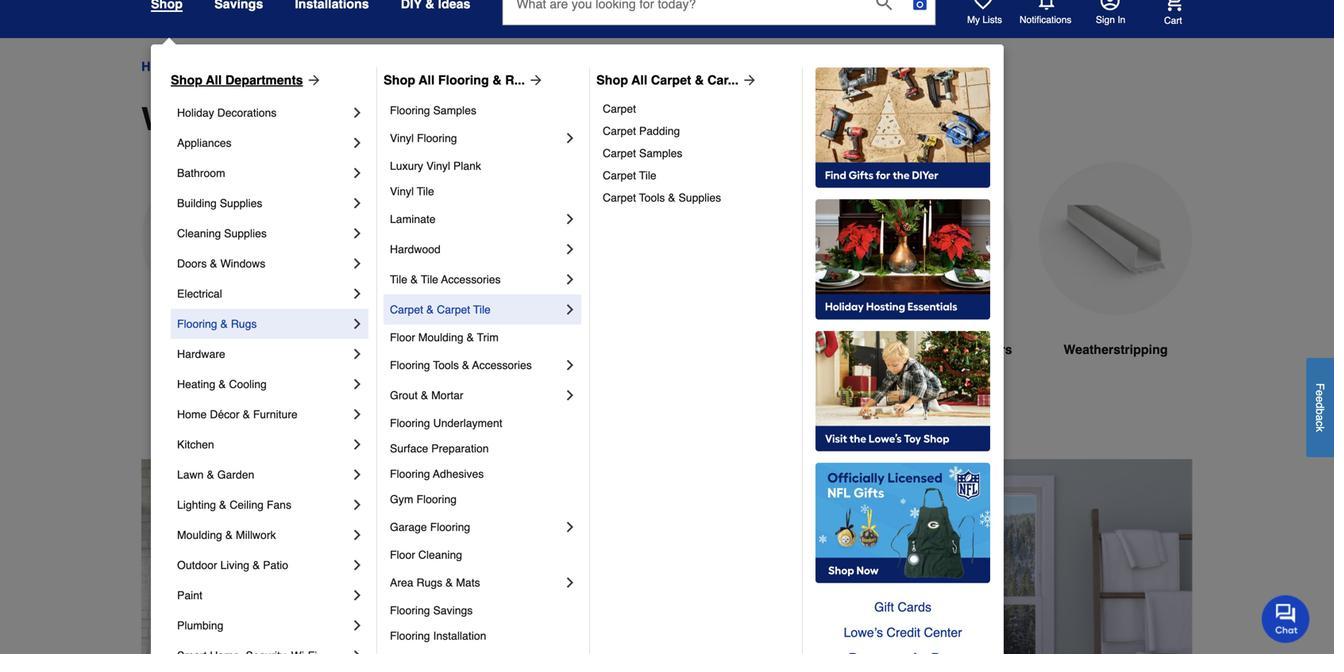Task type: vqa. For each thing, say whether or not it's contained in the screenshot.
As
no



Task type: locate. For each thing, give the bounding box(es) containing it.
carpet for carpet tools & supplies
[[603, 191, 636, 204]]

floor inside floor moulding & trim link
[[390, 331, 415, 344]]

tile
[[639, 169, 657, 182], [417, 185, 434, 198], [390, 273, 407, 286], [421, 273, 438, 286], [473, 303, 491, 316]]

arrow right image inside the shop all departments link
[[303, 72, 322, 88]]

1 vertical spatial floor
[[390, 549, 415, 562]]

flooring & rugs link
[[177, 309, 349, 339]]

chevron right image for flooring & rugs
[[349, 316, 365, 332]]

tools for carpet
[[639, 191, 665, 204]]

windows & doors down departments
[[141, 101, 413, 137]]

samples for flooring samples
[[433, 104, 477, 117]]

chevron right image for flooring tools & accessories
[[562, 357, 578, 373]]

2 all from the left
[[419, 73, 435, 87]]

hardwood
[[390, 243, 441, 256]]

samples down padding
[[639, 147, 683, 160]]

flooring down interior doors
[[390, 359, 430, 372]]

arrow right image for shop all carpet & car...
[[739, 72, 758, 88]]

3 all from the left
[[632, 73, 648, 87]]

lighting & ceiling fans link
[[177, 490, 349, 520]]

1 vertical spatial garage
[[390, 521, 427, 534]]

1 shop from the left
[[171, 73, 203, 87]]

b
[[1314, 409, 1327, 415]]

vinyl left plank on the top of the page
[[426, 160, 450, 172]]

chevron right image for bathroom
[[349, 165, 365, 181]]

accessories up carpet & carpet tile link
[[441, 273, 501, 286]]

all inside the shop all departments link
[[206, 73, 222, 87]]

2 horizontal spatial shop
[[596, 73, 628, 87]]

windows & doors up decorations
[[191, 59, 292, 74]]

0 horizontal spatial samples
[[433, 104, 477, 117]]

1 horizontal spatial all
[[419, 73, 435, 87]]

&
[[246, 59, 254, 74], [493, 73, 502, 87], [695, 73, 704, 87], [289, 101, 312, 137], [668, 191, 676, 204], [210, 257, 217, 270], [411, 273, 418, 286], [426, 303, 434, 316], [220, 318, 228, 330], [467, 331, 474, 344], [948, 342, 957, 357], [462, 359, 470, 372], [219, 378, 226, 391], [421, 389, 428, 402], [243, 408, 250, 421], [207, 469, 214, 481], [219, 499, 227, 512], [225, 529, 233, 542], [253, 559, 260, 572], [446, 577, 453, 589]]

carpet tools & supplies
[[603, 191, 721, 204]]

chevron right image
[[562, 130, 578, 146], [349, 165, 365, 181], [349, 195, 365, 211], [562, 211, 578, 227], [349, 226, 365, 241], [349, 256, 365, 272], [562, 272, 578, 288], [349, 286, 365, 302], [349, 437, 365, 453], [349, 467, 365, 483], [349, 497, 365, 513], [349, 527, 365, 543], [349, 558, 365, 573], [562, 575, 578, 591]]

arrow right image inside the shop all flooring & r... 'link'
[[525, 72, 544, 88]]

find gifts for the diyer. image
[[816, 68, 990, 188]]

windows
[[191, 59, 242, 74], [141, 101, 281, 137], [220, 257, 265, 270], [550, 342, 605, 357]]

2 shop from the left
[[384, 73, 415, 87]]

1 vertical spatial cleaning
[[418, 549, 462, 562]]

doors & windows link
[[177, 249, 349, 279]]

carpet
[[651, 73, 691, 87], [603, 102, 636, 115], [603, 125, 636, 137], [603, 147, 636, 160], [603, 169, 636, 182], [603, 191, 636, 204], [390, 303, 423, 316], [437, 303, 470, 316]]

credit
[[887, 625, 921, 640]]

carpet down carpet tile
[[603, 191, 636, 204]]

chat invite button image
[[1262, 595, 1311, 643]]

carpet up interior doors
[[390, 303, 423, 316]]

floor up area
[[390, 549, 415, 562]]

chevron right image for lawn & garden
[[349, 467, 365, 483]]

1 floor from the top
[[390, 331, 415, 344]]

appliances
[[177, 137, 232, 149]]

1 vertical spatial home
[[177, 408, 207, 421]]

tools inside flooring tools & accessories link
[[433, 359, 459, 372]]

patio
[[263, 559, 288, 572]]

rugs right area
[[417, 577, 443, 589]]

doors up electrical
[[177, 257, 207, 270]]

supplies
[[679, 191, 721, 204], [220, 197, 262, 210], [224, 227, 267, 240]]

0 vertical spatial home
[[141, 59, 177, 74]]

0 horizontal spatial moulding
[[177, 529, 222, 542]]

arrow right image
[[303, 72, 322, 88], [525, 72, 544, 88], [739, 72, 758, 88]]

flooring inside the shop all flooring & r... 'link'
[[438, 73, 489, 87]]

& right the lawn
[[207, 469, 214, 481]]

interior doors
[[356, 342, 440, 357]]

0 horizontal spatial tools
[[433, 359, 459, 372]]

carpet down carpet samples
[[603, 169, 636, 182]]

tools down floor moulding & trim
[[433, 359, 459, 372]]

1 arrow right image from the left
[[303, 72, 322, 88]]

millwork
[[236, 529, 276, 542]]

all for carpet
[[632, 73, 648, 87]]

3 shop from the left
[[596, 73, 628, 87]]

installation
[[433, 630, 486, 643]]

area rugs & mats
[[390, 577, 480, 589]]

2 floor from the top
[[390, 549, 415, 562]]

0 vertical spatial accessories
[[441, 273, 501, 286]]

doors down the flooring & rugs link
[[226, 342, 263, 357]]

car...
[[708, 73, 739, 87]]

chevron right image for hardware
[[349, 346, 365, 362]]

flooring inside flooring samples link
[[390, 104, 430, 117]]

carpet tools & supplies link
[[603, 187, 791, 209]]

0 vertical spatial garage
[[861, 342, 904, 357]]

2 arrow right image from the left
[[525, 72, 544, 88]]

flooring
[[438, 73, 489, 87], [390, 104, 430, 117], [417, 132, 457, 145], [177, 318, 217, 330], [390, 359, 430, 372], [390, 417, 430, 430], [390, 468, 430, 481], [417, 493, 457, 506], [430, 521, 470, 534], [390, 604, 430, 617], [390, 630, 430, 643]]

vinyl for vinyl tile
[[390, 185, 414, 198]]

center
[[924, 625, 962, 640]]

windows link
[[500, 162, 654, 398]]

supplies up doors & windows link
[[224, 227, 267, 240]]

cleaning down building
[[177, 227, 221, 240]]

2 horizontal spatial all
[[632, 73, 648, 87]]

carpet link
[[603, 98, 791, 120]]

chevron right image for building supplies
[[349, 195, 365, 211]]

flooring down flooring savings on the left of the page
[[390, 630, 430, 643]]

tools down carpet tile
[[639, 191, 665, 204]]

& down carpet tile link
[[668, 191, 676, 204]]

garden
[[217, 469, 254, 481]]

chevron right image for outdoor living & patio
[[349, 558, 365, 573]]

1 horizontal spatial cleaning
[[418, 549, 462, 562]]

0 vertical spatial cleaning
[[177, 227, 221, 240]]

a black double-hung window with six panes. image
[[500, 162, 654, 316]]

tile & tile accessories link
[[390, 264, 562, 295]]

camera image
[[912, 0, 928, 12]]

lighting & ceiling fans
[[177, 499, 291, 512]]

2 e from the top
[[1314, 396, 1327, 402]]

arrow right image up carpet 'link'
[[739, 72, 758, 88]]

moulding
[[418, 331, 464, 344], [177, 529, 222, 542]]

& down cleaning supplies at the top of page
[[210, 257, 217, 270]]

f e e d b a c k button
[[1307, 358, 1334, 457]]

bathroom
[[177, 167, 225, 180]]

supplies inside building supplies link
[[220, 197, 262, 210]]

carpet inside 'link'
[[603, 102, 636, 115]]

all for departments
[[206, 73, 222, 87]]

flooring inside flooring savings link
[[390, 604, 430, 617]]

flooring down flooring adhesives
[[417, 493, 457, 506]]

all up the carpet padding on the top
[[632, 73, 648, 87]]

shop all carpet & car...
[[596, 73, 739, 87]]

building
[[177, 197, 217, 210]]

arrow right image up flooring samples link
[[525, 72, 544, 88]]

rugs up hardware link
[[231, 318, 257, 330]]

chevron right image for hardwood
[[562, 241, 578, 257]]

flooring up floor cleaning
[[430, 521, 470, 534]]

1 vertical spatial tools
[[433, 359, 459, 372]]

doors
[[258, 59, 292, 74], [321, 101, 413, 137], [177, 257, 207, 270], [226, 342, 263, 357], [403, 342, 440, 357], [908, 342, 945, 357]]

accessories
[[441, 273, 501, 286], [472, 359, 532, 372]]

flooring down surface
[[390, 468, 430, 481]]

flooring up flooring samples link
[[438, 73, 489, 87]]

shop inside shop all carpet & car... 'link'
[[596, 73, 628, 87]]

openers
[[961, 342, 1012, 357]]

doors up holiday decorations link
[[258, 59, 292, 74]]

& right grout
[[421, 389, 428, 402]]

flooring underlayment link
[[390, 411, 578, 436]]

carpet up carpet 'link'
[[651, 73, 691, 87]]

surface
[[390, 442, 428, 455]]

1 horizontal spatial home
[[177, 408, 207, 421]]

1 vertical spatial moulding
[[177, 529, 222, 542]]

moulding up outdoor
[[177, 529, 222, 542]]

flooring savings link
[[390, 598, 578, 624]]

cart button
[[1142, 0, 1183, 27]]

all inside shop all carpet & car... 'link'
[[632, 73, 648, 87]]

vinyl flooring
[[390, 132, 457, 145]]

shop all departments
[[171, 73, 303, 87]]

None search field
[[502, 0, 936, 40]]

shop inside the shop all flooring & r... 'link'
[[384, 73, 415, 87]]

& up grout & mortar link
[[462, 359, 470, 372]]

home inside home décor & furniture link
[[177, 408, 207, 421]]

0 horizontal spatial rugs
[[231, 318, 257, 330]]

home for home
[[141, 59, 177, 74]]

departments
[[225, 73, 303, 87]]

0 vertical spatial tools
[[639, 191, 665, 204]]

floor down carpet & carpet tile
[[390, 331, 415, 344]]

0 vertical spatial windows & doors
[[191, 59, 292, 74]]

carpet up carpet tile
[[603, 147, 636, 160]]

1 vertical spatial rugs
[[417, 577, 443, 589]]

0 horizontal spatial all
[[206, 73, 222, 87]]

1 horizontal spatial moulding
[[418, 331, 464, 344]]

& up decorations
[[246, 59, 254, 74]]

1 horizontal spatial samples
[[639, 147, 683, 160]]

2 vertical spatial vinyl
[[390, 185, 414, 198]]

doors left openers on the right bottom of page
[[908, 342, 945, 357]]

exterior doors
[[174, 342, 263, 357]]

carpet up carpet samples
[[603, 125, 636, 137]]

hardwood link
[[390, 234, 562, 264]]

1 horizontal spatial garage
[[861, 342, 904, 357]]

carpet tile
[[603, 169, 657, 182]]

shop for shop all departments
[[171, 73, 203, 87]]

flooring up "vinyl flooring"
[[390, 104, 430, 117]]

& down departments
[[289, 101, 312, 137]]

samples down shop all flooring & r...
[[433, 104, 477, 117]]

0 horizontal spatial home
[[141, 59, 177, 74]]

0 vertical spatial vinyl
[[390, 132, 414, 145]]

supplies up cleaning supplies at the top of page
[[220, 197, 262, 210]]

all inside the shop all flooring & r... 'link'
[[419, 73, 435, 87]]

chevron right image for appliances
[[349, 135, 365, 151]]

arrow right image inside shop all carpet & car... 'link'
[[739, 72, 758, 88]]

carpet for carpet & carpet tile
[[390, 303, 423, 316]]

chevron right image for moulding & millwork
[[349, 527, 365, 543]]

mats
[[456, 577, 480, 589]]

chevron right image for vinyl flooring
[[562, 130, 578, 146]]

surface preparation link
[[390, 436, 578, 461]]

3 arrow right image from the left
[[739, 72, 758, 88]]

flooring savings
[[390, 604, 473, 617]]

shop all flooring & r...
[[384, 73, 525, 87]]

1 vertical spatial accessories
[[472, 359, 532, 372]]

chevron right image for cleaning supplies
[[349, 226, 365, 241]]

chevron right image for holiday decorations
[[349, 105, 365, 121]]

cleaning supplies link
[[177, 218, 349, 249]]

building supplies
[[177, 197, 262, 210]]

cards
[[898, 600, 932, 615]]

accessories down trim
[[472, 359, 532, 372]]

tools
[[639, 191, 665, 204], [433, 359, 459, 372]]

carpet up floor moulding & trim
[[437, 303, 470, 316]]

lowe's credit center link
[[816, 620, 990, 646]]

hardware link
[[177, 339, 349, 369]]

supplies inside cleaning supplies link
[[224, 227, 267, 240]]

carpet up the carpet padding on the top
[[603, 102, 636, 115]]

flooring adhesives link
[[390, 461, 578, 487]]

tools for flooring
[[433, 359, 459, 372]]

1 horizontal spatial shop
[[384, 73, 415, 87]]

0 horizontal spatial garage
[[390, 521, 427, 534]]

doors up luxury
[[321, 101, 413, 137]]

0 horizontal spatial shop
[[171, 73, 203, 87]]

1 all from the left
[[206, 73, 222, 87]]

décor
[[210, 408, 240, 421]]

chevron right image
[[349, 105, 365, 121], [349, 135, 365, 151], [562, 241, 578, 257], [562, 302, 578, 318], [349, 316, 365, 332], [349, 346, 365, 362], [562, 357, 578, 373], [349, 376, 365, 392], [562, 388, 578, 403], [349, 407, 365, 423], [562, 519, 578, 535], [349, 588, 365, 604], [349, 618, 365, 634], [349, 648, 365, 654]]

shop up holiday
[[171, 73, 203, 87]]

1 vertical spatial samples
[[639, 147, 683, 160]]

moulding down carpet & carpet tile
[[418, 331, 464, 344]]

home décor & furniture
[[177, 408, 298, 421]]

1 horizontal spatial arrow right image
[[525, 72, 544, 88]]

tools inside carpet tools & supplies link
[[639, 191, 665, 204]]

0 horizontal spatial cleaning
[[177, 227, 221, 240]]

1 horizontal spatial rugs
[[417, 577, 443, 589]]

& left cooling
[[219, 378, 226, 391]]

supplies down carpet tile link
[[679, 191, 721, 204]]

shop all carpet & car... link
[[596, 71, 758, 90]]

chevron right image for laminate
[[562, 211, 578, 227]]

arrow right image up holiday decorations link
[[303, 72, 322, 88]]

all up flooring samples
[[419, 73, 435, 87]]

vinyl
[[390, 132, 414, 145], [426, 160, 450, 172], [390, 185, 414, 198]]

vinyl up luxury
[[390, 132, 414, 145]]

1 horizontal spatial tools
[[639, 191, 665, 204]]

0 vertical spatial samples
[[433, 104, 477, 117]]

garage doors & openers link
[[859, 162, 1013, 398]]

a white three-panel, craftsman-style, prehung interior door with doorframe and hinges. image
[[321, 162, 475, 316]]

chevron right image for home décor & furniture
[[349, 407, 365, 423]]

cart
[[1164, 15, 1182, 26]]

vinyl down luxury
[[390, 185, 414, 198]]

e up "b"
[[1314, 396, 1327, 402]]

my lists link
[[967, 0, 1002, 26]]

windows & doors link
[[191, 57, 292, 76]]

lowe's home improvement notification center image
[[1037, 0, 1056, 10]]

flooring up luxury vinyl plank
[[417, 132, 457, 145]]

vinyl tile
[[390, 185, 434, 198]]

shop up flooring samples
[[384, 73, 415, 87]]

chevron right image for tile & tile accessories
[[562, 272, 578, 288]]

flooring inside gym flooring link
[[417, 493, 457, 506]]

gym flooring
[[390, 493, 457, 506]]

shop inside the shop all departments link
[[171, 73, 203, 87]]

weatherstripping
[[1064, 342, 1168, 357]]

all up "holiday decorations"
[[206, 73, 222, 87]]

0 vertical spatial moulding
[[418, 331, 464, 344]]

e up the "d"
[[1314, 390, 1327, 396]]

floor cleaning link
[[390, 542, 578, 568]]

floor inside floor cleaning link
[[390, 549, 415, 562]]

cleaning up area rugs & mats
[[418, 549, 462, 562]]

garage
[[861, 342, 904, 357], [390, 521, 427, 534]]

flooring down area
[[390, 604, 430, 617]]

0 horizontal spatial arrow right image
[[303, 72, 322, 88]]

chevron right image for paint
[[349, 588, 365, 604]]

2 horizontal spatial arrow right image
[[739, 72, 758, 88]]

lighting
[[177, 499, 216, 512]]

sign in button
[[1096, 0, 1126, 26]]

0 vertical spatial floor
[[390, 331, 415, 344]]

shop up the carpet padding on the top
[[596, 73, 628, 87]]

shop all flooring & r... link
[[384, 71, 544, 90]]

home décor & furniture link
[[177, 400, 349, 430]]

flooring up surface
[[390, 417, 430, 430]]



Task type: describe. For each thing, give the bounding box(es) containing it.
garage doors & openers
[[861, 342, 1012, 357]]

chevron right image for kitchen
[[349, 437, 365, 453]]

trim
[[477, 331, 499, 344]]

floor for floor cleaning
[[390, 549, 415, 562]]

tile up floor moulding & trim link in the left of the page
[[473, 303, 491, 316]]

flooring underlayment
[[390, 417, 502, 430]]

samples for carpet samples
[[639, 147, 683, 160]]

shop for shop all carpet & car...
[[596, 73, 628, 87]]

carpet samples link
[[603, 142, 791, 164]]

heating
[[177, 378, 215, 391]]

& left trim
[[467, 331, 474, 344]]

tile up carpet & carpet tile
[[421, 273, 438, 286]]

search image
[[876, 0, 892, 10]]

floor moulding & trim link
[[390, 325, 578, 350]]

& up floor moulding & trim
[[426, 303, 434, 316]]

flooring up exterior
[[177, 318, 217, 330]]

accessories for flooring tools & accessories
[[472, 359, 532, 372]]

carpet & carpet tile link
[[390, 295, 562, 325]]

kitchen link
[[177, 430, 349, 460]]

flooring installation link
[[390, 624, 578, 649]]

doors & windows
[[177, 257, 265, 270]]

carpet inside 'link'
[[651, 73, 691, 87]]

a blue six-lite, two-panel, shaker-style exterior door. image
[[141, 162, 295, 316]]

grout
[[390, 389, 418, 402]]

holiday hosting essentials. image
[[816, 199, 990, 320]]

& up exterior doors
[[220, 318, 228, 330]]

mortar
[[431, 389, 464, 402]]

carpet for carpet
[[603, 102, 636, 115]]

luxury
[[390, 160, 423, 172]]

carpet for carpet samples
[[603, 147, 636, 160]]

1 vertical spatial windows & doors
[[141, 101, 413, 137]]

exterior
[[174, 342, 222, 357]]

gift cards
[[874, 600, 932, 615]]

sign
[[1096, 14, 1115, 25]]

flooring inside flooring adhesives link
[[390, 468, 430, 481]]

a piece of white weatherstripping. image
[[1039, 162, 1193, 316]]

plumbing link
[[177, 611, 349, 641]]

f e e d b a c k
[[1314, 383, 1327, 432]]

holiday decorations
[[177, 106, 277, 119]]

tile down carpet samples
[[639, 169, 657, 182]]

outdoor living & patio link
[[177, 550, 349, 581]]

electrical link
[[177, 279, 349, 309]]

supplies inside carpet tools & supplies link
[[679, 191, 721, 204]]

paint
[[177, 589, 202, 602]]

0 vertical spatial rugs
[[231, 318, 257, 330]]

arrow right image for shop all flooring & r...
[[525, 72, 544, 88]]

& left mats
[[446, 577, 453, 589]]

garage for garage doors & openers
[[861, 342, 904, 357]]

exterior doors link
[[141, 162, 295, 398]]

outdoor living & patio
[[177, 559, 288, 572]]

heating & cooling
[[177, 378, 267, 391]]

a barn door with a brown frame, three frosted glass panels, black hardware and a black track. image
[[680, 162, 834, 316]]

flooring inside "flooring installation" link
[[390, 630, 430, 643]]

interior doors link
[[321, 162, 475, 398]]

& left ceiling
[[219, 499, 227, 512]]

garage flooring
[[390, 521, 470, 534]]

moulding & millwork link
[[177, 520, 349, 550]]

& right décor
[[243, 408, 250, 421]]

my
[[967, 14, 980, 25]]

supplies for cleaning supplies
[[224, 227, 267, 240]]

gym
[[390, 493, 413, 506]]

accessories for tile & tile accessories
[[441, 273, 501, 286]]

sign in
[[1096, 14, 1126, 25]]

chevron right image for grout & mortar
[[562, 388, 578, 403]]

flooring tools & accessories link
[[390, 350, 562, 380]]

a blue chamberlain garage door opener with two white light panels. image
[[859, 162, 1013, 316]]

c
[[1314, 421, 1327, 427]]

& left 'car...'
[[695, 73, 704, 87]]

1 vertical spatial vinyl
[[426, 160, 450, 172]]

chevron right image for doors & windows
[[349, 256, 365, 272]]

garage for garage flooring
[[390, 521, 427, 534]]

bathroom link
[[177, 158, 349, 188]]

vinyl flooring link
[[390, 123, 562, 153]]

moulding & millwork
[[177, 529, 276, 542]]

lowe's home improvement account image
[[1101, 0, 1120, 10]]

carpet & carpet tile
[[390, 303, 491, 316]]

luxury vinyl plank link
[[390, 153, 578, 179]]

doors up flooring tools & accessories
[[403, 342, 440, 357]]

r...
[[505, 73, 525, 87]]

surface preparation
[[390, 442, 489, 455]]

chevron right image for carpet & carpet tile
[[562, 302, 578, 318]]

chevron right image for garage flooring
[[562, 519, 578, 535]]

preparation
[[431, 442, 489, 455]]

floor for floor moulding & trim
[[390, 331, 415, 344]]

fans
[[267, 499, 291, 512]]

lowe's home improvement cart image
[[1164, 0, 1183, 11]]

savings
[[433, 604, 473, 617]]

chevron right image for heating & cooling
[[349, 376, 365, 392]]

& left patio
[[253, 559, 260, 572]]

home link
[[141, 57, 177, 76]]

shop for shop all flooring & r...
[[384, 73, 415, 87]]

officially licensed n f l gifts. shop now. image
[[816, 463, 990, 584]]

& down hardwood
[[411, 273, 418, 286]]

floor cleaning
[[390, 549, 462, 562]]

chevron right image for area rugs & mats
[[562, 575, 578, 591]]

chevron right image for plumbing
[[349, 618, 365, 634]]

flooring inside flooring tools & accessories link
[[390, 359, 430, 372]]

chevron right image for electrical
[[349, 286, 365, 302]]

chevron right image for lighting & ceiling fans
[[349, 497, 365, 513]]

furniture
[[253, 408, 298, 421]]

advertisement region
[[141, 459, 1193, 654]]

Search Query text field
[[503, 0, 864, 25]]

living
[[220, 559, 249, 572]]

outdoor
[[177, 559, 217, 572]]

ceiling
[[230, 499, 264, 512]]

lowe's credit center
[[844, 625, 962, 640]]

flooring inside flooring underlayment link
[[390, 417, 430, 430]]

carpet padding
[[603, 125, 680, 137]]

carpet for carpet padding
[[603, 125, 636, 137]]

visit the lowe's toy shop. image
[[816, 331, 990, 452]]

flooring inside vinyl flooring link
[[417, 132, 457, 145]]

all for flooring
[[419, 73, 435, 87]]

vinyl tile link
[[390, 179, 578, 204]]

electrical
[[177, 288, 222, 300]]

adhesives
[[433, 468, 484, 481]]

1 e from the top
[[1314, 390, 1327, 396]]

& left r...
[[493, 73, 502, 87]]

weatherstripping link
[[1039, 162, 1193, 398]]

carpet padding link
[[603, 120, 791, 142]]

area rugs & mats link
[[390, 568, 562, 598]]

luxury vinyl plank
[[390, 160, 481, 172]]

in
[[1118, 14, 1126, 25]]

& left openers on the right bottom of page
[[948, 342, 957, 357]]

carpet samples
[[603, 147, 683, 160]]

d
[[1314, 402, 1327, 409]]

lists
[[983, 14, 1002, 25]]

paint link
[[177, 581, 349, 611]]

& left millwork
[[225, 529, 233, 542]]

lowe's home improvement lists image
[[974, 0, 993, 10]]

home for home décor & furniture
[[177, 408, 207, 421]]

laminate link
[[390, 204, 562, 234]]

padding
[[639, 125, 680, 137]]

flooring inside garage flooring link
[[430, 521, 470, 534]]

vinyl for vinyl flooring
[[390, 132, 414, 145]]

garage flooring link
[[390, 512, 562, 542]]

interior
[[356, 342, 400, 357]]

flooring installation
[[390, 630, 486, 643]]

laminate
[[390, 213, 436, 226]]

f
[[1314, 383, 1327, 390]]

flooring samples link
[[390, 98, 578, 123]]

tile down luxury vinyl plank
[[417, 185, 434, 198]]

carpet for carpet tile
[[603, 169, 636, 182]]

arrow right image for shop all departments
[[303, 72, 322, 88]]

supplies for building supplies
[[220, 197, 262, 210]]

underlayment
[[433, 417, 502, 430]]

flooring samples
[[390, 104, 477, 117]]

my lists
[[967, 14, 1002, 25]]

plumbing
[[177, 620, 223, 632]]

tile down hardwood
[[390, 273, 407, 286]]

appliances link
[[177, 128, 349, 158]]



